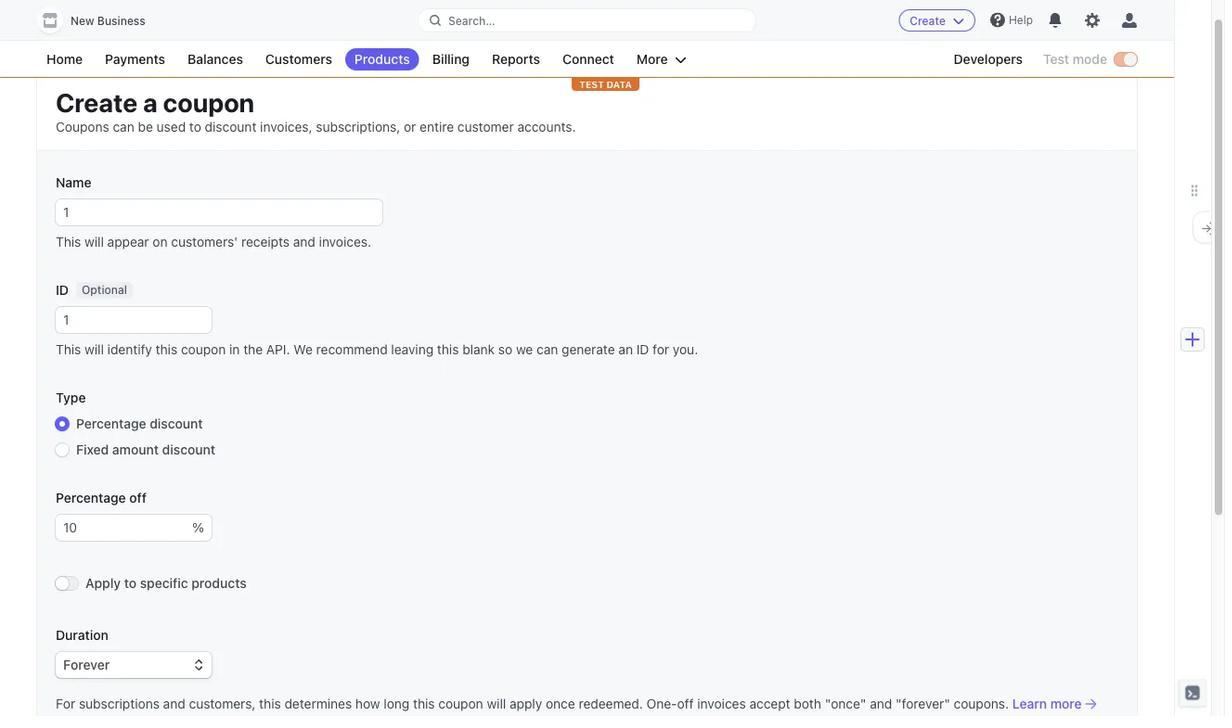 Task type: describe. For each thing, give the bounding box(es) containing it.
this left blank
[[437, 342, 459, 358]]

0 vertical spatial off
[[129, 491, 147, 506]]

accounts.
[[518, 119, 576, 135]]

payments
[[105, 52, 165, 67]]

subscriptions,
[[316, 119, 401, 135]]

how
[[356, 697, 380, 712]]

this will appear on customers' receipts and invoices.
[[56, 234, 371, 250]]

home
[[46, 52, 83, 67]]

connect
[[563, 52, 615, 67]]

we
[[516, 342, 533, 358]]

invoices.
[[319, 234, 371, 250]]

"forever"
[[896, 697, 951, 712]]

this right the long
[[413, 697, 435, 712]]

search…
[[449, 14, 496, 27]]

test
[[1044, 52, 1070, 67]]

to inside 'create a coupon coupons can be used to discount invoices, subscriptions, or entire customer accounts.'
[[189, 119, 201, 135]]

once
[[546, 697, 576, 712]]

long
[[384, 697, 410, 712]]

create for create a coupon coupons can be used to discount invoices, subscriptions, or entire customer accounts.
[[56, 87, 138, 117]]

learn
[[1013, 697, 1048, 712]]

1 vertical spatial can
[[537, 342, 558, 358]]

create button
[[899, 9, 976, 32]]

test
[[580, 79, 604, 90]]

you.
[[673, 342, 699, 358]]

this right identify
[[156, 342, 178, 358]]

for subscriptions and customers, this determines how long this coupon will apply once redeemed. one-off invoices accept both "once" and "forever" coupons.
[[56, 697, 1010, 712]]

customers
[[266, 52, 332, 67]]

apply
[[85, 576, 121, 592]]

connect link
[[553, 48, 624, 71]]

learn more
[[1013, 697, 1083, 712]]

developers
[[954, 52, 1023, 67]]

1 vertical spatial coupon
[[181, 342, 226, 358]]

both
[[794, 697, 822, 712]]

percentage discount
[[76, 417, 203, 432]]

new business button
[[37, 7, 164, 33]]

Search… text field
[[419, 9, 756, 32]]

ID text field
[[56, 307, 212, 333]]

2 horizontal spatial and
[[870, 697, 893, 712]]

one-
[[647, 697, 678, 712]]

create for create
[[910, 14, 946, 27]]

we
[[294, 342, 313, 358]]

name
[[56, 175, 91, 190]]

billing
[[433, 52, 470, 67]]

more button
[[628, 48, 696, 71]]

appear
[[107, 234, 149, 250]]

test data
[[580, 79, 632, 90]]

balances
[[188, 52, 243, 67]]

on
[[153, 234, 168, 250]]

type
[[56, 391, 86, 406]]

amount
[[112, 443, 159, 458]]

subscriptions
[[79, 697, 160, 712]]

home link
[[37, 48, 92, 71]]

2 vertical spatial coupon
[[439, 697, 484, 712]]

blank
[[463, 342, 495, 358]]

coupons.
[[954, 697, 1010, 712]]

for
[[653, 342, 670, 358]]

determines
[[285, 697, 352, 712]]

in
[[229, 342, 240, 358]]

can inside 'create a coupon coupons can be used to discount invoices, subscriptions, or entire customer accounts.'
[[113, 119, 134, 135]]

coupons
[[56, 119, 109, 135]]

create a coupon coupons can be used to discount invoices, subscriptions, or entire customer accounts.
[[56, 87, 576, 135]]

coupon inside 'create a coupon coupons can be used to discount invoices, subscriptions, or entire customer accounts.'
[[163, 87, 255, 117]]

2 vertical spatial will
[[487, 697, 506, 712]]

balances link
[[178, 48, 253, 71]]

for
[[56, 697, 75, 712]]

or
[[404, 119, 416, 135]]

new
[[71, 14, 94, 27]]

products link
[[345, 48, 420, 71]]

1 horizontal spatial id
[[637, 342, 650, 358]]

more
[[637, 52, 668, 67]]

help button
[[983, 5, 1041, 35]]

fixed
[[76, 443, 109, 458]]

an
[[619, 342, 633, 358]]

data
[[607, 79, 632, 90]]

entire
[[420, 119, 454, 135]]



Task type: vqa. For each thing, say whether or not it's contained in the screenshot.
the Filter
no



Task type: locate. For each thing, give the bounding box(es) containing it.
create inside 'create a coupon coupons can be used to discount invoices, subscriptions, or entire customer accounts.'
[[56, 87, 138, 117]]

customer
[[458, 119, 514, 135]]

% button
[[192, 515, 212, 541]]

to right apply
[[124, 576, 137, 592]]

off left invoices
[[678, 697, 694, 712]]

0 horizontal spatial id
[[56, 283, 69, 298]]

0 vertical spatial id
[[56, 283, 69, 298]]

percentage off
[[56, 491, 147, 506]]

the
[[244, 342, 263, 358]]

reports link
[[483, 48, 550, 71]]

1 horizontal spatial create
[[910, 14, 946, 27]]

identify
[[107, 342, 152, 358]]

products
[[192, 576, 247, 592]]

percentage down "fixed"
[[56, 491, 126, 506]]

will
[[85, 234, 104, 250], [85, 342, 104, 358], [487, 697, 506, 712]]

0 horizontal spatial to
[[124, 576, 137, 592]]

create
[[910, 14, 946, 27], [56, 87, 138, 117]]

discount up fixed amount discount
[[150, 417, 203, 432]]

learn more link
[[1013, 696, 1097, 714]]

0 vertical spatial discount
[[205, 119, 257, 135]]

and right receipts in the left top of the page
[[293, 234, 316, 250]]

create up coupons on the left top
[[56, 87, 138, 117]]

percentage up "fixed"
[[76, 417, 146, 432]]

1 horizontal spatial can
[[537, 342, 558, 358]]

0 vertical spatial create
[[910, 14, 946, 27]]

this will identify this coupon in the api. we recommend leaving this blank so we can generate an id for you.
[[56, 342, 699, 358]]

and right "once"
[[870, 697, 893, 712]]

can right 'we'
[[537, 342, 558, 358]]

this
[[56, 234, 81, 250], [56, 342, 81, 358]]

will for identify
[[85, 342, 104, 358]]

0 horizontal spatial and
[[163, 697, 185, 712]]

developers link
[[945, 48, 1033, 71]]

can left be
[[113, 119, 134, 135]]

this for this will identify this coupon in the api. we recommend leaving this blank so we can generate an id for you.
[[56, 342, 81, 358]]

duration
[[56, 628, 108, 644]]

redeemed.
[[579, 697, 643, 712]]

will left apply
[[487, 697, 506, 712]]

business
[[97, 14, 146, 27]]

discount right amount
[[162, 443, 215, 458]]

0 vertical spatial coupon
[[163, 87, 255, 117]]

2 this from the top
[[56, 342, 81, 358]]

api.
[[266, 342, 290, 358]]

create up developers link
[[910, 14, 946, 27]]

this down name
[[56, 234, 81, 250]]

0 vertical spatial this
[[56, 234, 81, 250]]

help
[[1009, 13, 1034, 26]]

will left appear
[[85, 234, 104, 250]]

invoices,
[[260, 119, 313, 135]]

be
[[138, 119, 153, 135]]

0 vertical spatial can
[[113, 119, 134, 135]]

1 horizontal spatial to
[[189, 119, 201, 135]]

receipts
[[241, 234, 290, 250]]

1 this from the top
[[56, 234, 81, 250]]

2 vertical spatial discount
[[162, 443, 215, 458]]

this up type
[[56, 342, 81, 358]]

1 vertical spatial id
[[637, 342, 650, 358]]

1 vertical spatial discount
[[150, 417, 203, 432]]

Name text field
[[56, 200, 383, 226]]

test mode
[[1044, 52, 1108, 67]]

None text field
[[56, 515, 192, 541]]

1 vertical spatial create
[[56, 87, 138, 117]]

create inside button
[[910, 14, 946, 27]]

customers,
[[189, 697, 256, 712]]

"once"
[[825, 697, 867, 712]]

discount inside 'create a coupon coupons can be used to discount invoices, subscriptions, or entire customer accounts.'
[[205, 119, 257, 135]]

0 horizontal spatial off
[[129, 491, 147, 506]]

1 vertical spatial will
[[85, 342, 104, 358]]

0 vertical spatial percentage
[[76, 417, 146, 432]]

payments link
[[96, 48, 175, 71]]

and left customers,
[[163, 697, 185, 712]]

customers link
[[256, 48, 342, 71]]

customers'
[[171, 234, 238, 250]]

can
[[113, 119, 134, 135], [537, 342, 558, 358]]

mode
[[1073, 52, 1108, 67]]

1 horizontal spatial and
[[293, 234, 316, 250]]

reports
[[492, 52, 540, 67]]

leaving
[[391, 342, 434, 358]]

percentage for percentage off
[[56, 491, 126, 506]]

new business
[[71, 14, 146, 27]]

id left optional
[[56, 283, 69, 298]]

to right the used
[[189, 119, 201, 135]]

1 horizontal spatial off
[[678, 697, 694, 712]]

%
[[192, 521, 204, 536]]

apply
[[510, 697, 543, 712]]

0 horizontal spatial create
[[56, 87, 138, 117]]

and
[[293, 234, 316, 250], [163, 697, 185, 712], [870, 697, 893, 712]]

this right customers,
[[259, 697, 281, 712]]

so
[[499, 342, 513, 358]]

fixed amount discount
[[76, 443, 215, 458]]

coupon down 'balances' link
[[163, 87, 255, 117]]

1 vertical spatial percentage
[[56, 491, 126, 506]]

recommend
[[316, 342, 388, 358]]

notifications image
[[1048, 13, 1063, 28]]

1 vertical spatial off
[[678, 697, 694, 712]]

billing link
[[423, 48, 479, 71]]

accept
[[750, 697, 791, 712]]

to
[[189, 119, 201, 135], [124, 576, 137, 592]]

percentage
[[76, 417, 146, 432], [56, 491, 126, 506]]

off
[[129, 491, 147, 506], [678, 697, 694, 712]]

discount
[[205, 119, 257, 135], [150, 417, 203, 432], [162, 443, 215, 458]]

1 vertical spatial this
[[56, 342, 81, 358]]

0 vertical spatial to
[[189, 119, 201, 135]]

id
[[56, 283, 69, 298], [637, 342, 650, 358]]

more
[[1051, 697, 1083, 712]]

will for appear
[[85, 234, 104, 250]]

off down amount
[[129, 491, 147, 506]]

specific
[[140, 576, 188, 592]]

0 vertical spatial will
[[85, 234, 104, 250]]

generate
[[562, 342, 615, 358]]

0 horizontal spatial can
[[113, 119, 134, 135]]

optional
[[82, 284, 127, 297]]

this for this will appear on customers' receipts and invoices.
[[56, 234, 81, 250]]

percentage for percentage discount
[[76, 417, 146, 432]]

Search… search field
[[419, 9, 756, 32]]

apply to specific products
[[85, 576, 247, 592]]

discount left invoices,
[[205, 119, 257, 135]]

coupon left the in
[[181, 342, 226, 358]]

id right "an"
[[637, 342, 650, 358]]

a
[[143, 87, 158, 117]]

invoices
[[698, 697, 746, 712]]

this
[[156, 342, 178, 358], [437, 342, 459, 358], [259, 697, 281, 712], [413, 697, 435, 712]]

coupon right the long
[[439, 697, 484, 712]]

1 vertical spatial to
[[124, 576, 137, 592]]

products
[[355, 52, 410, 67]]

will left identify
[[85, 342, 104, 358]]

used
[[157, 119, 186, 135]]



